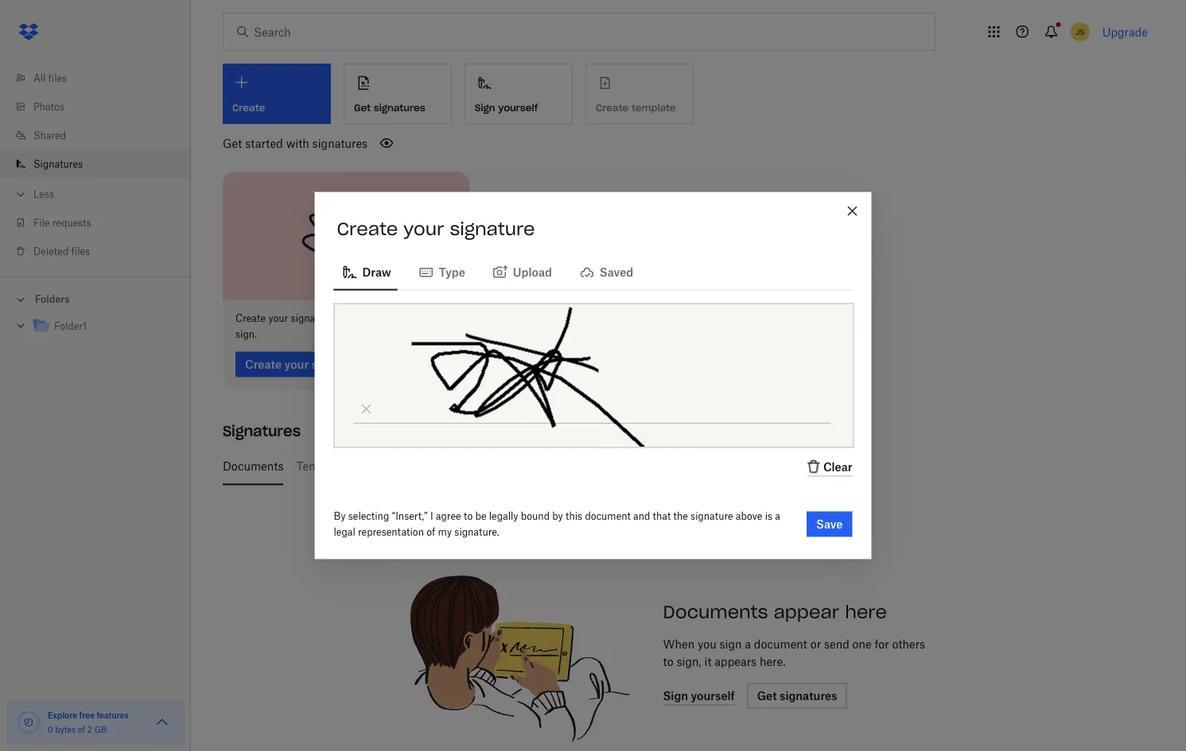 Task type: locate. For each thing, give the bounding box(es) containing it.
of
[[427, 527, 435, 539], [78, 725, 85, 735]]

list containing all files
[[0, 54, 191, 277]]

sign
[[720, 638, 742, 652]]

0 vertical spatial files
[[48, 72, 67, 84]]

create for create your signature so you're always ready to sign.
[[235, 313, 266, 325]]

here
[[845, 601, 887, 623]]

0 vertical spatial a
[[775, 511, 780, 523]]

save
[[816, 518, 843, 531]]

your left so on the left top of the page
[[268, 313, 288, 325]]

0 vertical spatial get
[[354, 102, 371, 114]]

0 horizontal spatial signatures
[[33, 158, 83, 170]]

0 vertical spatial your
[[403, 218, 444, 240]]

gb
[[94, 725, 107, 735]]

a right is on the bottom right of page
[[775, 511, 780, 523]]

photos
[[33, 101, 64, 113]]

1 vertical spatial create
[[235, 313, 266, 325]]

signature left so on the left top of the page
[[291, 313, 333, 325]]

signature
[[450, 218, 535, 240], [291, 313, 333, 325], [691, 511, 733, 523]]

by
[[552, 511, 563, 523]]

2 vertical spatial to
[[663, 656, 674, 669]]

1 horizontal spatial signature
[[450, 218, 535, 240]]

your inside dialog
[[403, 218, 444, 240]]

create inside create your signature so you're always ready to sign.
[[235, 313, 266, 325]]

create inside "create your signature" dialog
[[337, 218, 398, 240]]

1 horizontal spatial a
[[775, 511, 780, 523]]

documents appear here
[[663, 601, 887, 623]]

1 vertical spatial tab list
[[223, 448, 1142, 486]]

1 vertical spatial get
[[223, 136, 242, 150]]

documents up you on the bottom right of the page
[[663, 601, 768, 623]]

signature.
[[454, 527, 499, 539]]

your for create your signature
[[403, 218, 444, 240]]

get signatures button
[[344, 64, 452, 124]]

files for all files
[[48, 72, 67, 84]]

sign,
[[677, 656, 701, 669]]

2 horizontal spatial to
[[663, 656, 674, 669]]

0 horizontal spatial get
[[223, 136, 242, 150]]

0 horizontal spatial signature
[[291, 313, 333, 325]]

get inside get signatures button
[[354, 102, 371, 114]]

be
[[475, 511, 486, 523]]

1 horizontal spatial create
[[337, 218, 398, 240]]

0 horizontal spatial of
[[78, 725, 85, 735]]

your inside create your signature so you're always ready to sign.
[[268, 313, 288, 325]]

tab list
[[334, 253, 852, 291], [223, 448, 1142, 486]]

0 vertical spatial signature
[[450, 218, 535, 240]]

0
[[48, 725, 53, 735]]

0 vertical spatial document
[[585, 511, 631, 523]]

photos link
[[13, 92, 191, 121]]

1 horizontal spatial to
[[464, 511, 473, 523]]

files right deleted
[[71, 245, 90, 257]]

files right "all"
[[48, 72, 67, 84]]

0 vertical spatial of
[[427, 527, 435, 539]]

when
[[663, 638, 695, 652]]

explore free features 0 bytes of 2 gb
[[48, 711, 129, 735]]

to left be
[[464, 511, 473, 523]]

documents for documents
[[223, 460, 284, 473]]

signatures down shared
[[33, 158, 83, 170]]

signature right the
[[691, 511, 733, 523]]

above
[[736, 511, 762, 523]]

of inside by selecting "insert," i agree to be legally bound by this document and that the signature above is a legal representation of my signature.
[[427, 527, 435, 539]]

create up sign.
[[235, 313, 266, 325]]

documents left templates tab at the left of the page
[[223, 460, 284, 473]]

0 vertical spatial signatures
[[374, 102, 425, 114]]

shared link
[[13, 121, 191, 150]]

signature inside create your signature so you're always ready to sign.
[[291, 313, 333, 325]]

folder1 link
[[32, 316, 178, 338]]

sign.
[[235, 329, 257, 341]]

get up get started with signatures
[[354, 102, 371, 114]]

a inside by selecting "insert," i agree to be legally bound by this document and that the signature above is a legal representation of my signature.
[[775, 511, 780, 523]]

a right sign
[[745, 638, 751, 652]]

0 horizontal spatial your
[[268, 313, 288, 325]]

document right 'this'
[[585, 511, 631, 523]]

to right the ready at the left top of the page
[[439, 313, 448, 325]]

your
[[403, 218, 444, 240], [268, 313, 288, 325]]

your up type
[[403, 218, 444, 240]]

1 vertical spatial to
[[464, 511, 473, 523]]

1 horizontal spatial of
[[427, 527, 435, 539]]

0 horizontal spatial files
[[48, 72, 67, 84]]

create your signature
[[337, 218, 535, 240]]

of left my
[[427, 527, 435, 539]]

that
[[653, 511, 671, 523]]

to down when
[[663, 656, 674, 669]]

0 horizontal spatial document
[[585, 511, 631, 523]]

features
[[97, 711, 129, 721]]

get for get started with signatures
[[223, 136, 242, 150]]

1 vertical spatial signatures
[[223, 422, 301, 441]]

signature up the upload
[[450, 218, 535, 240]]

one
[[852, 638, 872, 652]]

get left started
[[223, 136, 242, 150]]

file
[[33, 217, 50, 229]]

1 horizontal spatial signatures
[[223, 422, 301, 441]]

1 horizontal spatial documents
[[663, 601, 768, 623]]

1 vertical spatial signatures
[[312, 136, 368, 150]]

this
[[566, 511, 582, 523]]

create
[[337, 218, 398, 240], [235, 313, 266, 325]]

1 horizontal spatial your
[[403, 218, 444, 240]]

2 horizontal spatial signature
[[691, 511, 733, 523]]

2 vertical spatial signature
[[691, 511, 733, 523]]

0 vertical spatial to
[[439, 313, 448, 325]]

signature inside by selecting "insert," i agree to be legally bound by this document and that the signature above is a legal representation of my signature.
[[691, 511, 733, 523]]

ready
[[412, 313, 437, 325]]

1 vertical spatial document
[[754, 638, 807, 652]]

sign
[[475, 102, 495, 114]]

1 vertical spatial files
[[71, 245, 90, 257]]

by selecting "insert," i agree to be legally bound by this document and that the signature above is a legal representation of my signature.
[[334, 511, 780, 539]]

upload
[[513, 266, 552, 279]]

0 vertical spatial signatures
[[33, 158, 83, 170]]

signatures
[[33, 158, 83, 170], [223, 422, 301, 441]]

0 vertical spatial tab list
[[334, 253, 852, 291]]

requests
[[52, 217, 91, 229]]

2
[[87, 725, 92, 735]]

1 vertical spatial your
[[268, 313, 288, 325]]

0 horizontal spatial to
[[439, 313, 448, 325]]

1 vertical spatial a
[[745, 638, 751, 652]]

0 horizontal spatial documents
[[223, 460, 284, 473]]

1 horizontal spatial document
[[754, 638, 807, 652]]

document up here. at the right bottom of the page
[[754, 638, 807, 652]]

signatures up documents tab
[[223, 422, 301, 441]]

0 vertical spatial create
[[337, 218, 398, 240]]

save button
[[807, 512, 852, 537]]

tab list inside "create your signature" dialog
[[334, 253, 852, 291]]

folders
[[35, 294, 70, 305]]

1 vertical spatial documents
[[663, 601, 768, 623]]

here.
[[760, 656, 786, 669]]

get
[[354, 102, 371, 114], [223, 136, 242, 150]]

by
[[334, 511, 346, 523]]

signature for create your signature
[[450, 218, 535, 240]]

document
[[585, 511, 631, 523], [754, 638, 807, 652]]

create up draw
[[337, 218, 398, 240]]

1 vertical spatial signature
[[291, 313, 333, 325]]

of left 2
[[78, 725, 85, 735]]

type
[[439, 266, 465, 279]]

signatures
[[374, 102, 425, 114], [312, 136, 368, 150]]

1 horizontal spatial get
[[354, 102, 371, 114]]

1 horizontal spatial files
[[71, 245, 90, 257]]

a
[[775, 511, 780, 523], [745, 638, 751, 652]]

0 horizontal spatial create
[[235, 313, 266, 325]]

representation
[[358, 527, 424, 539]]

signatures inside list item
[[33, 158, 83, 170]]

is
[[765, 511, 773, 523]]

clear
[[823, 460, 852, 474]]

i
[[430, 511, 433, 523]]

0 horizontal spatial a
[[745, 638, 751, 652]]

sign yourself
[[475, 102, 538, 114]]

tab list containing draw
[[334, 253, 852, 291]]

"insert,"
[[392, 511, 428, 523]]

file requests
[[33, 217, 91, 229]]

folder1
[[54, 321, 87, 333]]

others
[[892, 638, 925, 652]]

list
[[0, 54, 191, 277]]

shared
[[33, 129, 66, 141]]

it
[[704, 656, 712, 669]]

to
[[439, 313, 448, 325], [464, 511, 473, 523], [663, 656, 674, 669]]

the
[[673, 511, 688, 523]]

1 horizontal spatial signatures
[[374, 102, 425, 114]]

all files link
[[13, 64, 191, 92]]

dropbox image
[[13, 16, 45, 48]]

sign yourself button
[[465, 64, 573, 124]]

1 vertical spatial of
[[78, 725, 85, 735]]

documents
[[223, 460, 284, 473], [663, 601, 768, 623]]

0 vertical spatial documents
[[223, 460, 284, 473]]

0 horizontal spatial signatures
[[312, 136, 368, 150]]



Task type: vqa. For each thing, say whether or not it's contained in the screenshot.
file, himalayan-chocolate-point.webp row
no



Task type: describe. For each thing, give the bounding box(es) containing it.
signatures inside button
[[374, 102, 425, 114]]

free
[[79, 711, 95, 721]]

draw
[[362, 266, 391, 279]]

selecting
[[348, 511, 389, 523]]

you're
[[349, 313, 376, 325]]

and
[[633, 511, 650, 523]]

deleted files link
[[13, 237, 191, 266]]

templates
[[296, 460, 351, 473]]

files for deleted files
[[71, 245, 90, 257]]

upgrade
[[1102, 25, 1148, 39]]

document inside when you sign a document or send one for others to sign, it appears here.
[[754, 638, 807, 652]]

document inside by selecting "insert," i agree to be legally bound by this document and that the signature above is a legal representation of my signature.
[[585, 511, 631, 523]]

to inside by selecting "insert," i agree to be legally bound by this document and that the signature above is a legal representation of my signature.
[[464, 511, 473, 523]]

or
[[810, 638, 821, 652]]

create your signature so you're always ready to sign.
[[235, 313, 448, 341]]

with
[[286, 136, 309, 150]]

all
[[33, 72, 46, 84]]

signature for create your signature so you're always ready to sign.
[[291, 313, 333, 325]]

saved
[[600, 266, 633, 279]]

to inside when you sign a document or send one for others to sign, it appears here.
[[663, 656, 674, 669]]

get started with signatures
[[223, 136, 368, 150]]

send
[[824, 638, 849, 652]]

get signatures
[[354, 102, 425, 114]]

clear button
[[804, 457, 852, 477]]

of inside explore free features 0 bytes of 2 gb
[[78, 725, 85, 735]]

all files
[[33, 72, 67, 84]]

to inside create your signature so you're always ready to sign.
[[439, 313, 448, 325]]

my
[[438, 527, 452, 539]]

bound
[[521, 511, 550, 523]]

create your signature dialog
[[315, 192, 872, 560]]

bytes
[[55, 725, 76, 735]]

legal
[[334, 527, 355, 539]]

deleted files
[[33, 245, 90, 257]]

appears
[[715, 656, 757, 669]]

your for create your signature so you're always ready to sign.
[[268, 313, 288, 325]]

upgrade link
[[1102, 25, 1148, 39]]

when you sign a document or send one for others to sign, it appears here.
[[663, 638, 925, 669]]

always
[[378, 313, 409, 325]]

signatures list item
[[0, 150, 191, 178]]

get for get signatures
[[354, 102, 371, 114]]

a inside when you sign a document or send one for others to sign, it appears here.
[[745, 638, 751, 652]]

so
[[336, 313, 346, 325]]

deleted
[[33, 245, 69, 257]]

templates tab
[[296, 448, 351, 486]]

signatures link
[[13, 150, 191, 178]]

quota usage element
[[16, 710, 41, 736]]

documents tab
[[223, 448, 284, 486]]

folders button
[[0, 287, 191, 311]]

yourself
[[498, 102, 538, 114]]

for
[[875, 638, 889, 652]]

explore
[[48, 711, 77, 721]]

you
[[698, 638, 717, 652]]

legally
[[489, 511, 518, 523]]

appear
[[774, 601, 839, 623]]

documents for documents appear here
[[663, 601, 768, 623]]

less
[[33, 188, 54, 200]]

less image
[[13, 187, 29, 202]]

tab list containing documents
[[223, 448, 1142, 486]]

create for create your signature
[[337, 218, 398, 240]]

agree
[[436, 511, 461, 523]]

file requests link
[[13, 208, 191, 237]]

started
[[245, 136, 283, 150]]



